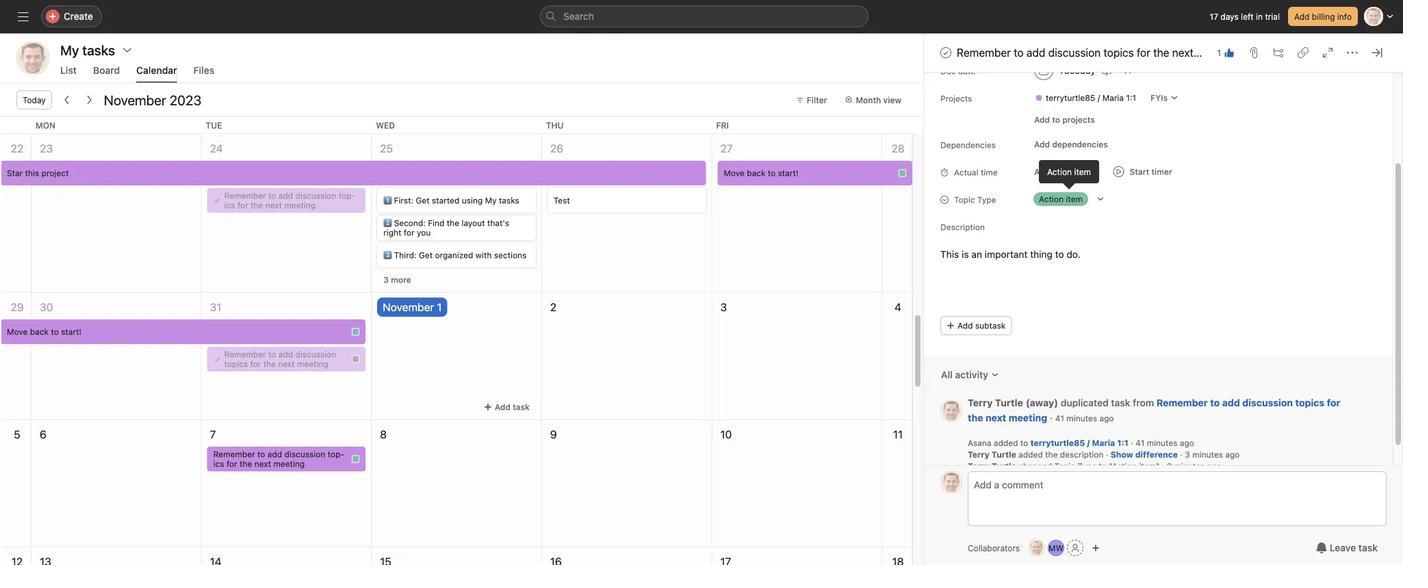 Task type: describe. For each thing, give the bounding box(es) containing it.
22
[[11, 142, 24, 155]]

actual time
[[955, 168, 998, 178]]

30
[[40, 301, 53, 314]]

sections
[[494, 251, 527, 260]]

actual
[[955, 168, 979, 178]]

topic type
[[955, 195, 997, 205]]

asana
[[968, 439, 992, 449]]

2 vertical spatial action
[[1113, 462, 1137, 472]]

november 2023
[[104, 92, 202, 108]]

mw button
[[1048, 540, 1065, 557]]

2️⃣ second: find the layout that's right for you
[[384, 218, 510, 238]]

0 vertical spatial 2
[[550, 301, 557, 314]]

info
[[1338, 12, 1352, 21]]

third:
[[394, 251, 417, 260]]

remember inside remember to add discussion topics for the next meeting
[[1157, 398, 1208, 409]]

terryturtle85 inside asana added to terryturtle85 / maria 1:1 · 41 minutes ago terry turtle added the description · show difference · 3 minutes ago
[[1031, 439, 1086, 449]]

3 terry turtle link from the top
[[968, 462, 1017, 472]]

minutes right difference
[[1193, 451, 1224, 460]]

do.
[[1067, 249, 1081, 261]]

41 inside asana added to terryturtle85 / maria 1:1 · 41 minutes ago terry turtle added the description · show difference · 3 minutes ago
[[1136, 439, 1145, 449]]

delete story image
[[1367, 462, 1376, 470]]

for inside remember to add discussion topics for the next meeting
[[1327, 398, 1341, 409]]

the inside "2️⃣ second: find the layout that's right for you"
[[447, 218, 460, 228]]

search list box
[[540, 5, 869, 27]]

leave task button
[[1308, 536, 1387, 561]]

month view button
[[839, 90, 908, 110]]

back for 27
[[747, 168, 766, 178]]

9
[[550, 428, 557, 441]]

add for add subtask
[[958, 321, 973, 331]]

show
[[1111, 451, 1134, 460]]

timer
[[1152, 167, 1173, 177]]

collaborators
[[968, 544, 1020, 553]]

17
[[1210, 12, 1219, 21]]

action item inside action item tooltip
[[1048, 167, 1091, 177]]

wed
[[376, 121, 395, 130]]

important
[[985, 249, 1028, 261]]

· up show
[[1131, 439, 1134, 449]]

3️⃣ third: get organized with sections
[[384, 251, 527, 260]]

attachments: add a file to this task, remember to add discussion topics for the next meeting image
[[1249, 47, 1260, 58]]

29
[[11, 301, 24, 314]]

1 horizontal spatial added
[[1019, 451, 1043, 460]]

main content inside remember to add discussion topics for the next meeting dialog
[[924, 0, 1393, 490]]

all activity
[[942, 370, 989, 381]]

today
[[23, 95, 46, 105]]

3 more
[[384, 275, 411, 285]]

that's
[[488, 218, 510, 228]]

organized
[[435, 251, 473, 260]]

asana added to terryturtle85 / maria 1:1 · 41 minutes ago terry turtle added the description · show difference · 3 minutes ago
[[968, 439, 1240, 460]]

2 inside 'main content'
[[1167, 462, 1172, 472]]

3️⃣
[[384, 251, 392, 260]]

copy task link image
[[1298, 47, 1309, 58]]

right
[[384, 228, 402, 238]]

7
[[210, 428, 216, 441]]

fyis
[[1151, 93, 1168, 103]]

billing
[[1313, 12, 1336, 21]]

leave
[[1330, 543, 1357, 554]]

add task button
[[478, 398, 536, 417]]

back for 30
[[30, 327, 49, 337]]

item inside tooltip
[[1075, 167, 1091, 177]]

month view
[[856, 95, 902, 105]]

0 vertical spatial 1:1
[[1127, 93, 1137, 103]]

add for add billing info
[[1295, 12, 1310, 21]]

project
[[42, 168, 69, 178]]

days
[[1221, 12, 1239, 21]]

files link
[[194, 65, 214, 83]]

· down difference
[[1163, 462, 1165, 472]]

action item button
[[1028, 190, 1111, 209]]

terry turtle link for added the description
[[968, 450, 1017, 461]]

discussion inside remember to add discussion topics for the next meeting
[[1243, 398, 1293, 409]]

started
[[432, 196, 460, 205]]

4
[[895, 301, 902, 314]]

mon
[[36, 121, 55, 130]]

the inside remember to add discussion topics for the next meeting
[[968, 413, 984, 424]]

move for 27
[[724, 168, 745, 178]]

add for add dependencies
[[1035, 140, 1050, 150]]

3 inside asana added to terryturtle85 / maria 1:1 · 41 minutes ago terry turtle added the description · show difference · 3 minutes ago
[[1185, 451, 1191, 460]]

more actions for this task image
[[1348, 47, 1359, 58]]

minutes down difference
[[1175, 462, 1205, 472]]

· down "(away)"
[[1050, 413, 1053, 424]]

3 for 3 more
[[384, 275, 389, 285]]

· right difference
[[1181, 451, 1183, 460]]

layout
[[462, 218, 485, 228]]

1️⃣
[[384, 196, 392, 205]]

3 more button
[[377, 270, 418, 290]]

from
[[1133, 398, 1155, 409]]

test
[[554, 196, 570, 205]]

for inside "2️⃣ second: find the layout that's right for you"
[[404, 228, 415, 238]]

terry turtle changed topic type to " action item " · 2 minutes ago
[[968, 462, 1222, 472]]

terry for terry turtle (away)
[[968, 398, 993, 409]]

add subtask button
[[941, 317, 1012, 336]]

start timer
[[1130, 167, 1173, 177]]

get for organized
[[419, 251, 433, 260]]

second:
[[394, 218, 426, 228]]

add for add task
[[495, 403, 511, 412]]

more
[[391, 275, 411, 285]]

repeats image
[[1102, 65, 1113, 76]]

this is an important thing to do.
[[941, 249, 1081, 261]]

changed
[[1019, 462, 1053, 472]]

list
[[60, 65, 77, 76]]

in
[[1257, 12, 1263, 21]]

show difference button
[[1111, 451, 1178, 460]]

24
[[210, 142, 223, 155]]

dependencies
[[941, 141, 996, 150]]

you
[[417, 228, 431, 238]]

thu
[[546, 121, 564, 130]]

trial
[[1266, 12, 1280, 21]]

create button
[[41, 5, 102, 27]]

1 vertical spatial topic
[[1055, 462, 1076, 472]]

dependencies
[[1053, 140, 1108, 150]]

item inside popup button
[[1066, 195, 1083, 204]]

8
[[380, 428, 387, 441]]

list link
[[60, 65, 77, 83]]

search
[[564, 11, 594, 22]]

add inside remember to add discussion topics for the next meeting
[[1223, 398, 1241, 409]]

duplicated
[[1061, 398, 1109, 409]]

26
[[550, 142, 564, 155]]

add to projects button
[[1028, 111, 1102, 130]]

1 vertical spatial terryturtle85 / maria 1:1 link
[[1031, 439, 1129, 449]]

23
[[40, 142, 53, 155]]

previous month image
[[61, 94, 72, 105]]

topics inside 'main content'
[[1296, 398, 1325, 409]]

using
[[462, 196, 483, 205]]

november 1
[[383, 301, 442, 314]]

action inside action item popup button
[[1039, 195, 1064, 204]]

remember to add discussion topics for the next meeting link
[[968, 398, 1341, 424]]

description
[[1061, 451, 1104, 460]]

turtle inside asana added to terryturtle85 / maria 1:1 · 41 minutes ago terry turtle added the description · show difference · 3 minutes ago
[[992, 451, 1017, 460]]

6
[[40, 428, 46, 441]]

tt inside 'main content'
[[947, 407, 957, 416]]

start timer button
[[1108, 163, 1178, 182]]

activity
[[956, 370, 989, 381]]

start! for 27
[[778, 168, 799, 178]]

move back to start! for 27
[[724, 168, 799, 178]]

2 vertical spatial item
[[1140, 462, 1156, 472]]

close details image
[[1372, 47, 1383, 58]]

files
[[194, 65, 214, 76]]

remember to add discussion topics for the next meeting dialog
[[924, 0, 1404, 566]]

Completed checkbox
[[938, 45, 955, 61]]

0 vertical spatial terryturtle85
[[1046, 93, 1096, 103]]



Task type: locate. For each thing, give the bounding box(es) containing it.
0 horizontal spatial start!
[[61, 327, 82, 337]]

0 horizontal spatial added
[[994, 439, 1019, 449]]

0 horizontal spatial type
[[978, 195, 997, 205]]

1 horizontal spatial 3
[[721, 301, 727, 314]]

0 vertical spatial 3
[[384, 275, 389, 285]]

1 horizontal spatial 41
[[1136, 439, 1145, 449]]

0 horizontal spatial 3
[[384, 275, 389, 285]]

today button
[[16, 90, 52, 110]]

3 for 3
[[721, 301, 727, 314]]

next inside remember to add discussion topics for the next meeting link
[[986, 413, 1007, 424]]

action up action item popup button
[[1048, 167, 1072, 177]]

minutes up difference
[[1147, 439, 1178, 449]]

" down difference
[[1156, 462, 1160, 472]]

added right asana
[[994, 439, 1019, 449]]

1 horizontal spatial /
[[1098, 93, 1101, 103]]

calendar link
[[136, 65, 177, 83]]

next month image
[[83, 94, 94, 105]]

maria inside terryturtle85 / maria 1:1 link
[[1103, 93, 1124, 103]]

1 horizontal spatial "
[[1156, 462, 1160, 472]]

0 horizontal spatial move back to start!
[[7, 327, 82, 337]]

0 vertical spatial topic
[[955, 195, 975, 205]]

2 horizontal spatial task
[[1359, 543, 1378, 554]]

1️⃣ first: get started using my tasks
[[384, 196, 520, 205]]

minutes inside · 41 minutes ago
[[1067, 414, 1098, 424]]

0 vertical spatial 41
[[1056, 414, 1065, 424]]

41 inside · 41 minutes ago
[[1056, 414, 1065, 424]]

1 terry turtle link from the top
[[968, 398, 1024, 409]]

to inside remember to add discussion topics for the next meeting
[[1211, 398, 1220, 409]]

all activity button
[[933, 363, 1009, 388]]

action item
[[1048, 167, 1091, 177], [1039, 195, 1083, 204]]

to inside the add to projects button
[[1053, 115, 1061, 125]]

41 down "(away)"
[[1056, 414, 1065, 424]]

move back to start! down 30
[[7, 327, 82, 337]]

0 horizontal spatial task
[[513, 403, 530, 412]]

tasks
[[499, 196, 520, 205]]

0 horizontal spatial 2
[[550, 301, 557, 314]]

3 terry from the top
[[968, 462, 990, 472]]

topic down actual
[[955, 195, 975, 205]]

move back to start! down the 27
[[724, 168, 799, 178]]

star
[[7, 168, 23, 178]]

board link
[[93, 65, 120, 83]]

1:1 up show
[[1118, 439, 1129, 449]]

1 vertical spatial move
[[7, 327, 28, 337]]

0 horizontal spatial back
[[30, 327, 49, 337]]

time inside "dropdown button"
[[1079, 167, 1097, 177]]

filter button
[[790, 90, 834, 110]]

added
[[994, 439, 1019, 449], [1019, 451, 1043, 460]]

2 vertical spatial terry turtle link
[[968, 462, 1017, 472]]

1 vertical spatial move back to start!
[[7, 327, 82, 337]]

add subtask image
[[1274, 47, 1285, 58]]

2 " from the left
[[1156, 462, 1160, 472]]

1 horizontal spatial task
[[1112, 398, 1131, 409]]

task for collaborators
[[1359, 543, 1378, 554]]

terryturtle85 / maria 1:1 link up description at bottom right
[[1031, 439, 1129, 449]]

3 inside button
[[384, 275, 389, 285]]

2 vertical spatial terry
[[968, 462, 990, 472]]

1 down the organized
[[437, 301, 442, 314]]

my tasks
[[60, 42, 115, 58]]

1 horizontal spatial back
[[747, 168, 766, 178]]

1 vertical spatial item
[[1066, 195, 1083, 204]]

31
[[210, 301, 221, 314]]

maria
[[1103, 93, 1124, 103], [1093, 439, 1116, 449]]

0 vertical spatial 1
[[1218, 48, 1222, 58]]

task inside 'main content'
[[1112, 398, 1131, 409]]

terryturtle85 / maria 1:1 link
[[1030, 91, 1142, 105], [1031, 439, 1129, 449]]

task for november 1
[[513, 403, 530, 412]]

remember to add discussion topics for the next meeting inside 'main content'
[[968, 398, 1341, 424]]

ago inside · 41 minutes ago
[[1100, 414, 1114, 424]]

left
[[1242, 12, 1254, 21]]

add dependencies
[[1035, 140, 1108, 150]]

1 vertical spatial action
[[1039, 195, 1064, 204]]

2
[[550, 301, 557, 314], [1167, 462, 1172, 472]]

1:1 inside asana added to terryturtle85 / maria 1:1 · 41 minutes ago terry turtle added the description · show difference · 3 minutes ago
[[1118, 439, 1129, 449]]

1 vertical spatial terry
[[968, 451, 990, 460]]

2 terry turtle link from the top
[[968, 450, 1017, 461]]

41 up the show difference button
[[1136, 439, 1145, 449]]

1 vertical spatial action item
[[1039, 195, 1083, 204]]

0 vertical spatial start!
[[778, 168, 799, 178]]

turtle left "(away)"
[[996, 398, 1024, 409]]

action down show
[[1113, 462, 1137, 472]]

1 horizontal spatial time
[[1079, 167, 1097, 177]]

28
[[892, 142, 905, 155]]

terryturtle85 up description at bottom right
[[1031, 439, 1086, 449]]

action inside action item tooltip
[[1048, 167, 1072, 177]]

1 vertical spatial get
[[419, 251, 433, 260]]

main content
[[924, 0, 1393, 490]]

0 vertical spatial type
[[978, 195, 997, 205]]

1:1
[[1127, 93, 1137, 103], [1118, 439, 1129, 449]]

17 days left in trial
[[1210, 12, 1280, 21]]

start! for 30
[[61, 327, 82, 337]]

november for november 2023
[[104, 92, 166, 108]]

main content containing tuesday
[[924, 0, 1393, 490]]

an
[[972, 249, 983, 261]]

terry inside asana added to terryturtle85 / maria 1:1 · 41 minutes ago terry turtle added the description · show difference · 3 minutes ago
[[968, 451, 990, 460]]

tt button
[[16, 42, 49, 75], [941, 400, 963, 422], [941, 472, 963, 494], [1029, 540, 1046, 557]]

1 vertical spatial turtle
[[992, 451, 1017, 460]]

1 vertical spatial 3
[[721, 301, 727, 314]]

move down 29
[[7, 327, 28, 337]]

terry turtle link for (away)
[[968, 398, 1024, 409]]

actual
[[1053, 167, 1077, 177]]

2 terry from the top
[[968, 451, 990, 460]]

·
[[1050, 413, 1053, 424], [1131, 439, 1134, 449], [1106, 451, 1109, 460], [1181, 451, 1183, 460], [1163, 462, 1165, 472]]

0 vertical spatial turtle
[[996, 398, 1024, 409]]

turtle down terry turtle (away)
[[992, 451, 1017, 460]]

minutes
[[1067, 414, 1098, 424], [1147, 439, 1178, 449], [1193, 451, 1224, 460], [1175, 462, 1205, 472]]

1 vertical spatial terryturtle85
[[1031, 439, 1086, 449]]

the inside asana added to terryturtle85 / maria 1:1 · 41 minutes ago terry turtle added the description · show difference · 3 minutes ago
[[1046, 451, 1058, 460]]

terryturtle85 / maria 1:1 link up projects
[[1030, 91, 1142, 105]]

1 vertical spatial terry turtle link
[[968, 450, 1017, 461]]

get right first:
[[416, 196, 430, 205]]

action
[[1048, 167, 1072, 177], [1039, 195, 1064, 204], [1113, 462, 1137, 472]]

show options image
[[122, 45, 133, 55]]

turtle for changed
[[992, 462, 1017, 472]]

1 horizontal spatial 1
[[1218, 48, 1222, 58]]

0 vertical spatial back
[[747, 168, 766, 178]]

0 vertical spatial item
[[1075, 167, 1091, 177]]

projects
[[1063, 115, 1095, 125]]

fyis button
[[1145, 89, 1185, 108]]

to inside asana added to terryturtle85 / maria 1:1 · 41 minutes ago terry turtle added the description · show difference · 3 minutes ago
[[1021, 439, 1029, 449]]

"
[[1109, 462, 1113, 472], [1156, 462, 1160, 472]]

get for started
[[416, 196, 430, 205]]

start
[[1130, 167, 1150, 177]]

1 inside 1 "button"
[[1218, 48, 1222, 58]]

fri
[[717, 121, 729, 130]]

get right 'third:'
[[419, 251, 433, 260]]

tuesday
[[1059, 65, 1096, 76]]

action item inside action item popup button
[[1039, 195, 1083, 204]]

0 vertical spatial november
[[104, 92, 166, 108]]

this
[[25, 168, 39, 178]]

maria inside asana added to terryturtle85 / maria 1:1 · 41 minutes ago terry turtle added the description · show difference · 3 minutes ago
[[1093, 439, 1116, 449]]

filter
[[807, 95, 828, 105]]

add actual time
[[1035, 167, 1097, 177]]

/ inside asana added to terryturtle85 / maria 1:1 · 41 minutes ago terry turtle added the description · show difference · 3 minutes ago
[[1088, 439, 1090, 449]]

due date
[[941, 67, 976, 76]]

duplicated task from
[[1061, 398, 1157, 409]]

1 " from the left
[[1109, 462, 1113, 472]]

thing
[[1031, 249, 1053, 261]]

1 horizontal spatial start!
[[778, 168, 799, 178]]

find
[[428, 218, 445, 228]]

1 horizontal spatial november
[[383, 301, 434, 314]]

add actual time button
[[1028, 163, 1103, 182]]

all
[[942, 370, 953, 381]]

25
[[380, 142, 393, 155]]

november
[[104, 92, 166, 108], [383, 301, 434, 314]]

0 vertical spatial terry turtle link
[[968, 398, 1024, 409]]

terry turtle (away)
[[968, 398, 1059, 409]]

november down calendar link
[[104, 92, 166, 108]]

2 vertical spatial 3
[[1185, 451, 1191, 460]]

0 vertical spatial maria
[[1103, 93, 1124, 103]]

item down action item tooltip
[[1066, 195, 1083, 204]]

topic
[[955, 195, 975, 205], [1055, 462, 1076, 472]]

turtle for (away)
[[996, 398, 1024, 409]]

0 horizontal spatial time
[[981, 168, 998, 178]]

1 vertical spatial type
[[1078, 462, 1097, 472]]

november for november 1
[[383, 301, 434, 314]]

type down description at bottom right
[[1078, 462, 1097, 472]]

board
[[93, 65, 120, 76]]

1 horizontal spatial move
[[724, 168, 745, 178]]

add inside "dropdown button"
[[1035, 167, 1050, 177]]

date
[[959, 67, 976, 76]]

action item tooltip
[[1039, 160, 1100, 188]]

added up changed
[[1019, 451, 1043, 460]]

meeting inside remember to add discussion topics for the next meeting
[[1009, 413, 1048, 424]]

maria down repeats image
[[1103, 93, 1124, 103]]

move for 30
[[7, 327, 28, 337]]

1 vertical spatial 1:1
[[1118, 439, 1129, 449]]

terry for terry turtle changed topic type to " action item " · 2 minutes ago
[[968, 462, 990, 472]]

1 vertical spatial back
[[30, 327, 49, 337]]

time
[[1079, 167, 1097, 177], [981, 168, 998, 178]]

remember to add discussion topics for the next meeting
[[957, 46, 1237, 59], [224, 191, 355, 210], [224, 350, 336, 369], [968, 398, 1341, 424], [213, 450, 344, 469]]

0 vertical spatial action item
[[1048, 167, 1091, 177]]

item down the show difference button
[[1140, 462, 1156, 472]]

back
[[747, 168, 766, 178], [30, 327, 49, 337]]

0 horizontal spatial november
[[104, 92, 166, 108]]

add billing info button
[[1289, 7, 1359, 26]]

action item down action item tooltip
[[1039, 195, 1083, 204]]

0 vertical spatial /
[[1098, 93, 1101, 103]]

0 vertical spatial terryturtle85 / maria 1:1 link
[[1030, 91, 1142, 105]]

terryturtle85 up the add to projects button
[[1046, 93, 1096, 103]]

move back to start! for 30
[[7, 327, 82, 337]]

1 left attachments: add a file to this task, remember to add discussion topics for the next meeting image
[[1218, 48, 1222, 58]]

november down 'more'
[[383, 301, 434, 314]]

action item down add dependencies button
[[1048, 167, 1091, 177]]

0 horizontal spatial /
[[1088, 439, 1090, 449]]

minutes down duplicated
[[1067, 414, 1098, 424]]

full screen image
[[1323, 47, 1334, 58]]

27
[[721, 142, 733, 155]]

turtle left changed
[[992, 462, 1017, 472]]

the
[[1154, 46, 1170, 59], [251, 201, 263, 210], [447, 218, 460, 228], [263, 359, 276, 369], [968, 413, 984, 424], [1046, 451, 1058, 460], [240, 459, 252, 469]]

1 vertical spatial november
[[383, 301, 434, 314]]

terryturtle85 / maria 1:1
[[1046, 93, 1137, 103]]

add task
[[495, 403, 530, 412]]

add for add actual time
[[1035, 167, 1050, 177]]

move
[[724, 168, 745, 178], [7, 327, 28, 337]]

0 vertical spatial terry
[[968, 398, 993, 409]]

2 vertical spatial turtle
[[992, 462, 1017, 472]]

mw
[[1049, 544, 1064, 553]]

move down the 27
[[724, 168, 745, 178]]

0 vertical spatial action
[[1048, 167, 1072, 177]]

0 vertical spatial move
[[724, 168, 745, 178]]

0 vertical spatial get
[[416, 196, 430, 205]]

1 vertical spatial added
[[1019, 451, 1043, 460]]

1 vertical spatial start!
[[61, 327, 82, 337]]

1 horizontal spatial move back to start!
[[724, 168, 799, 178]]

clear due date image
[[1124, 67, 1133, 75]]

expand sidebar image
[[18, 11, 29, 22]]

2 horizontal spatial 3
[[1185, 451, 1191, 460]]

this
[[941, 249, 960, 261]]

completed image
[[938, 45, 955, 61]]

1:1 down clear due date image
[[1127, 93, 1137, 103]]

star this project
[[7, 168, 69, 178]]

1 horizontal spatial topic
[[1055, 462, 1076, 472]]

subtask
[[976, 321, 1006, 331]]

/
[[1098, 93, 1101, 103], [1088, 439, 1090, 449]]

topic down description at bottom right
[[1055, 462, 1076, 472]]

action down actual
[[1039, 195, 1064, 204]]

add or remove collaborators image
[[1092, 544, 1100, 553]]

create
[[64, 11, 93, 22]]

1 vertical spatial maria
[[1093, 439, 1116, 449]]

10
[[721, 428, 732, 441]]

1 vertical spatial 2
[[1167, 462, 1172, 472]]

1 vertical spatial 1
[[437, 301, 442, 314]]

type down actual time
[[978, 195, 997, 205]]

" down show
[[1109, 462, 1113, 472]]

view
[[884, 95, 902, 105]]

0 vertical spatial move back to start!
[[724, 168, 799, 178]]

1 horizontal spatial 2
[[1167, 462, 1172, 472]]

/ up description at bottom right
[[1088, 439, 1090, 449]]

topics
[[1104, 46, 1134, 59], [224, 191, 355, 210], [224, 359, 248, 369], [1296, 398, 1325, 409], [213, 450, 344, 469]]

discussion
[[1049, 46, 1101, 59], [295, 191, 336, 201], [295, 350, 336, 359], [1243, 398, 1293, 409], [285, 450, 325, 459]]

projects
[[941, 94, 973, 104]]

0 horizontal spatial topic
[[955, 195, 975, 205]]

0 horizontal spatial "
[[1109, 462, 1113, 472]]

0 horizontal spatial move
[[7, 327, 28, 337]]

1 horizontal spatial type
[[1078, 462, 1097, 472]]

1 vertical spatial /
[[1088, 439, 1090, 449]]

add for add to projects
[[1035, 115, 1050, 125]]

· left show
[[1106, 451, 1109, 460]]

0 vertical spatial added
[[994, 439, 1019, 449]]

1 terry from the top
[[968, 398, 993, 409]]

2️⃣
[[384, 218, 392, 228]]

/ down tuesday dropdown button
[[1098, 93, 1101, 103]]

1 vertical spatial 41
[[1136, 439, 1145, 449]]

tt
[[26, 52, 40, 65], [947, 407, 957, 416], [947, 478, 957, 488], [1032, 544, 1043, 553]]

0 horizontal spatial 1
[[437, 301, 442, 314]]

add to projects
[[1035, 115, 1095, 125]]

maria up show
[[1093, 439, 1116, 449]]

0 horizontal spatial 41
[[1056, 414, 1065, 424]]

item down dependencies at the right of the page
[[1075, 167, 1091, 177]]



Task type: vqa. For each thing, say whether or not it's contained in the screenshot.
My workspace
no



